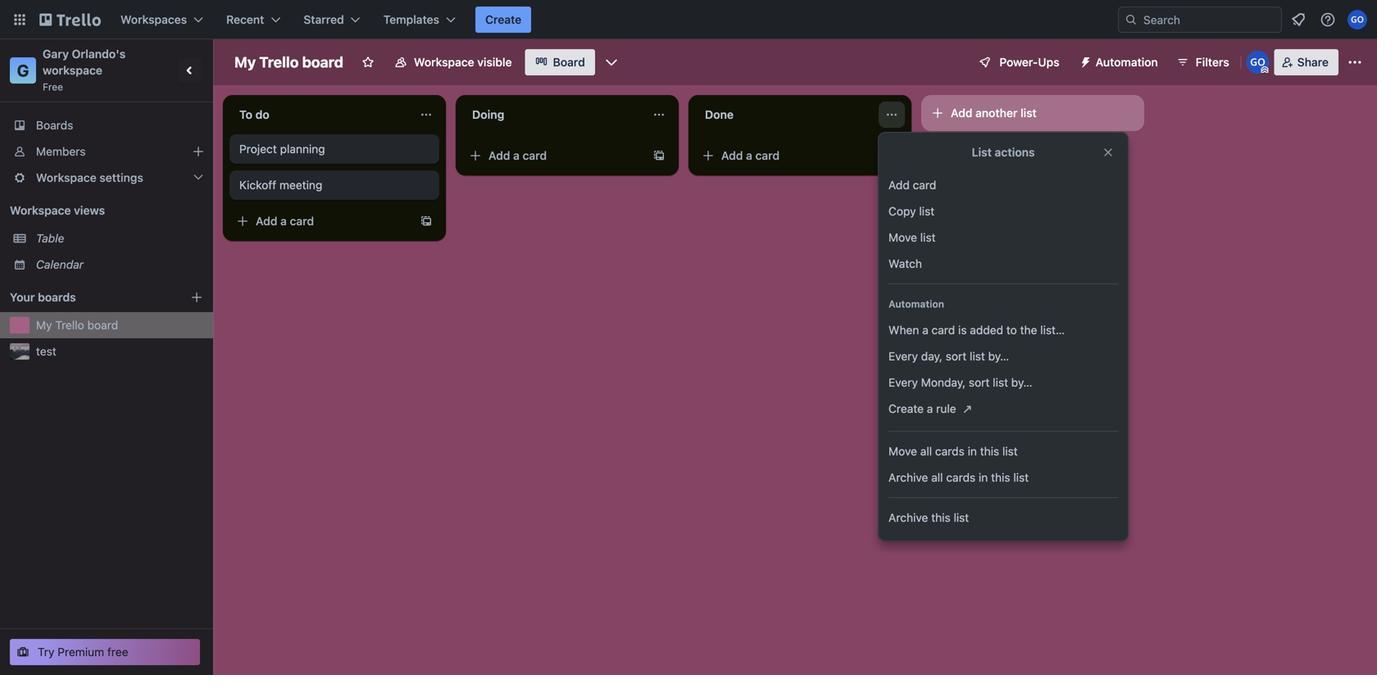 Task type: locate. For each thing, give the bounding box(es) containing it.
add a card button down kickoff meeting link on the left
[[230, 208, 413, 234]]

gary orlando (garyorlando) image
[[1247, 51, 1270, 74]]

workspace navigation collapse icon image
[[179, 59, 202, 82]]

0 vertical spatial create
[[485, 13, 522, 26]]

add card
[[889, 178, 936, 192]]

my trello board down your boards with 2 items element
[[36, 318, 118, 332]]

1 vertical spatial create
[[889, 402, 924, 416]]

by… down "every day, sort list by…" link
[[1011, 376, 1033, 389]]

card down doing text box
[[523, 149, 547, 162]]

list…
[[1040, 323, 1065, 337]]

card
[[523, 149, 547, 162], [755, 149, 780, 162], [913, 178, 936, 192], [290, 214, 314, 228], [932, 323, 955, 337]]

list
[[1021, 106, 1037, 120], [919, 205, 935, 218], [920, 231, 936, 244], [970, 350, 985, 363], [993, 376, 1008, 389], [1003, 445, 1018, 458], [1014, 471, 1029, 484], [954, 511, 969, 525]]

move
[[889, 231, 917, 244], [889, 445, 917, 458]]

archive
[[889, 471, 928, 484], [889, 511, 928, 525]]

every for every monday, sort list by…
[[889, 376, 918, 389]]

cards up archive all cards in this list
[[935, 445, 965, 458]]

workspaces
[[121, 13, 187, 26]]

add a card button down done text box
[[695, 143, 879, 169]]

0 vertical spatial create from template… image
[[653, 149, 666, 162]]

0 horizontal spatial my trello board
[[36, 318, 118, 332]]

test
[[36, 345, 56, 358]]

this
[[980, 445, 999, 458], [991, 471, 1010, 484], [931, 511, 951, 525]]

trello down recent popup button
[[259, 53, 299, 71]]

my trello board inside my trello board link
[[36, 318, 118, 332]]

free
[[107, 646, 128, 659]]

card for right the add a card button
[[755, 149, 780, 162]]

add a card down kickoff meeting
[[256, 214, 314, 228]]

add a card down doing
[[489, 149, 547, 162]]

1 every from the top
[[889, 350, 918, 363]]

board
[[553, 55, 585, 69]]

try premium free button
[[10, 639, 200, 666]]

add left another
[[951, 106, 973, 120]]

0 vertical spatial cards
[[935, 445, 965, 458]]

a down doing text box
[[513, 149, 520, 162]]

0 vertical spatial my
[[234, 53, 256, 71]]

doing
[[472, 108, 504, 121]]

cards down the move all cards in this list on the right bottom
[[946, 471, 976, 484]]

board inside text box
[[302, 53, 343, 71]]

Board name text field
[[226, 49, 352, 75]]

1 vertical spatial board
[[87, 318, 118, 332]]

1 horizontal spatial my trello board
[[234, 53, 343, 71]]

1 horizontal spatial create from template… image
[[653, 149, 666, 162]]

create left rule
[[889, 402, 924, 416]]

create up visible at the top left of the page
[[485, 13, 522, 26]]

trello inside text box
[[259, 53, 299, 71]]

add a card
[[489, 149, 547, 162], [721, 149, 780, 162], [256, 214, 314, 228]]

meeting
[[279, 178, 322, 192]]

every for every day, sort list by…
[[889, 350, 918, 363]]

trello down boards
[[55, 318, 84, 332]]

every up create a rule
[[889, 376, 918, 389]]

automation down search icon
[[1096, 55, 1158, 69]]

workspace up table
[[10, 204, 71, 217]]

all
[[920, 445, 932, 458], [931, 471, 943, 484]]

1 vertical spatial archive
[[889, 511, 928, 525]]

this down archive all cards in this list
[[931, 511, 951, 525]]

0 vertical spatial in
[[968, 445, 977, 458]]

2 vertical spatial workspace
[[10, 204, 71, 217]]

workspace down templates popup button at the top of the page
[[414, 55, 474, 69]]

workspaces button
[[111, 7, 213, 33]]

watch
[[889, 257, 922, 271]]

1 vertical spatial this
[[991, 471, 1010, 484]]

1 vertical spatial create from template… image
[[420, 215, 433, 228]]

try
[[38, 646, 54, 659]]

1 horizontal spatial create
[[889, 402, 924, 416]]

card down done text box
[[755, 149, 780, 162]]

2 horizontal spatial add a card button
[[695, 143, 879, 169]]

1 vertical spatial sort
[[969, 376, 990, 389]]

archive down archive all cards in this list
[[889, 511, 928, 525]]

list down "every day, sort list by…" link
[[993, 376, 1008, 389]]

gary orlando's workspace free
[[43, 47, 129, 93]]

0 vertical spatial by…
[[988, 350, 1009, 363]]

create from template… image for middle the add a card button
[[653, 149, 666, 162]]

this up archive all cards in this list link
[[980, 445, 999, 458]]

1 vertical spatial every
[[889, 376, 918, 389]]

sort right day,
[[946, 350, 967, 363]]

all up archive all cards in this list
[[920, 445, 932, 458]]

create a rule link
[[879, 396, 1128, 425]]

monday,
[[921, 376, 966, 389]]

a left rule
[[927, 402, 933, 416]]

this down move all cards in this list link
[[991, 471, 1010, 484]]

1 vertical spatial workspace
[[36, 171, 96, 184]]

1 vertical spatial my trello board
[[36, 318, 118, 332]]

board down starred
[[302, 53, 343, 71]]

add inside button
[[951, 106, 973, 120]]

0 horizontal spatial add a card
[[256, 214, 314, 228]]

0 horizontal spatial create from template… image
[[420, 215, 433, 228]]

kickoff meeting
[[239, 178, 322, 192]]

all down the move all cards in this list on the right bottom
[[931, 471, 943, 484]]

watch link
[[879, 251, 1128, 277]]

by… down when a card is added to the list… link
[[988, 350, 1009, 363]]

0 vertical spatial board
[[302, 53, 343, 71]]

0 vertical spatial my trello board
[[234, 53, 343, 71]]

0 horizontal spatial board
[[87, 318, 118, 332]]

2 every from the top
[[889, 376, 918, 389]]

list down archive all cards in this list
[[954, 511, 969, 525]]

1 move from the top
[[889, 231, 917, 244]]

power-ups button
[[967, 49, 1069, 75]]

card down the "meeting"
[[290, 214, 314, 228]]

kickoff
[[239, 178, 276, 192]]

1 horizontal spatial board
[[302, 53, 343, 71]]

Search field
[[1138, 7, 1281, 32]]

sort down "every day, sort list by…" link
[[969, 376, 990, 389]]

automation
[[1096, 55, 1158, 69], [889, 298, 944, 310]]

1 horizontal spatial automation
[[1096, 55, 1158, 69]]

add a card for middle the add a card button
[[489, 149, 547, 162]]

sort
[[946, 350, 967, 363], [969, 376, 990, 389]]

the
[[1020, 323, 1037, 337]]

list down "when a card is added to the list…" at the right of page
[[970, 350, 985, 363]]

project
[[239, 142, 277, 156]]

1 horizontal spatial add a card
[[489, 149, 547, 162]]

create inside button
[[485, 13, 522, 26]]

add down the kickoff
[[256, 214, 277, 228]]

do
[[255, 108, 269, 121]]

0 horizontal spatial create
[[485, 13, 522, 26]]

a down done text box
[[746, 149, 752, 162]]

move down create a rule
[[889, 445, 917, 458]]

1 horizontal spatial trello
[[259, 53, 299, 71]]

your
[[10, 291, 35, 304]]

archive inside archive this list link
[[889, 511, 928, 525]]

create
[[485, 13, 522, 26], [889, 402, 924, 416]]

0 horizontal spatial in
[[968, 445, 977, 458]]

1 archive from the top
[[889, 471, 928, 484]]

add
[[951, 106, 973, 120], [489, 149, 510, 162], [721, 149, 743, 162], [889, 178, 910, 192], [256, 214, 277, 228]]

add a card down done
[[721, 149, 780, 162]]

list down the copy list
[[920, 231, 936, 244]]

1 vertical spatial move
[[889, 445, 917, 458]]

add down done
[[721, 149, 743, 162]]

in up archive all cards in this list
[[968, 445, 977, 458]]

by…
[[988, 350, 1009, 363], [1011, 376, 1033, 389]]

workspace inside popup button
[[36, 171, 96, 184]]

workspace
[[414, 55, 474, 69], [36, 171, 96, 184], [10, 204, 71, 217]]

move down copy
[[889, 231, 917, 244]]

every down when
[[889, 350, 918, 363]]

starred
[[304, 13, 344, 26]]

move inside move all cards in this list link
[[889, 445, 917, 458]]

add a card for the leftmost the add a card button
[[256, 214, 314, 228]]

workspace down members at the left of page
[[36, 171, 96, 184]]

0 vertical spatial trello
[[259, 53, 299, 71]]

try premium free
[[38, 646, 128, 659]]

0 horizontal spatial trello
[[55, 318, 84, 332]]

move inside move list link
[[889, 231, 917, 244]]

when
[[889, 323, 919, 337]]

members
[[36, 145, 86, 158]]

1 vertical spatial trello
[[55, 318, 84, 332]]

by… for every monday, sort list by…
[[1011, 376, 1033, 389]]

free
[[43, 81, 63, 93]]

add a card button down doing text box
[[462, 143, 646, 169]]

archive inside archive all cards in this list link
[[889, 471, 928, 484]]

gary orlando (garyorlando) image
[[1348, 10, 1367, 30]]

1 horizontal spatial my
[[234, 53, 256, 71]]

a for right the add a card button
[[746, 149, 752, 162]]

0 horizontal spatial automation
[[889, 298, 944, 310]]

0 vertical spatial automation
[[1096, 55, 1158, 69]]

boards
[[36, 118, 73, 132]]

automation button
[[1073, 49, 1168, 75]]

my up test
[[36, 318, 52, 332]]

0 horizontal spatial sort
[[946, 350, 967, 363]]

is
[[958, 323, 967, 337]]

settings
[[99, 171, 143, 184]]

move list
[[889, 231, 936, 244]]

in down move all cards in this list link
[[979, 471, 988, 484]]

my trello board down starred
[[234, 53, 343, 71]]

create from template… image
[[653, 149, 666, 162], [420, 215, 433, 228]]

sort for monday,
[[969, 376, 990, 389]]

0 vertical spatial this
[[980, 445, 999, 458]]

1 vertical spatial in
[[979, 471, 988, 484]]

1 vertical spatial cards
[[946, 471, 976, 484]]

archive up archive this list
[[889, 471, 928, 484]]

added
[[970, 323, 1003, 337]]

archive this list
[[889, 511, 969, 525]]

workspace for workspace views
[[10, 204, 71, 217]]

1 horizontal spatial sort
[[969, 376, 990, 389]]

create from template… image for the leftmost the add a card button
[[420, 215, 433, 228]]

2 move from the top
[[889, 445, 917, 458]]

open information menu image
[[1320, 11, 1336, 28]]

2 archive from the top
[[889, 511, 928, 525]]

archive all cards in this list link
[[879, 465, 1128, 491]]

1 vertical spatial all
[[931, 471, 943, 484]]

my down recent
[[234, 53, 256, 71]]

automation up when
[[889, 298, 944, 310]]

0 vertical spatial workspace
[[414, 55, 474, 69]]

project planning link
[[239, 141, 430, 157]]

0 vertical spatial every
[[889, 350, 918, 363]]

add another list button
[[921, 95, 1144, 131]]

1 vertical spatial by…
[[1011, 376, 1033, 389]]

move all cards in this list
[[889, 445, 1018, 458]]

in inside move all cards in this list link
[[968, 445, 977, 458]]

0 vertical spatial sort
[[946, 350, 967, 363]]

a down kickoff meeting
[[280, 214, 287, 228]]

1 horizontal spatial in
[[979, 471, 988, 484]]

list right another
[[1021, 106, 1037, 120]]

copy list
[[889, 205, 935, 218]]

0 vertical spatial all
[[920, 445, 932, 458]]

ups
[[1038, 55, 1060, 69]]

0 horizontal spatial my
[[36, 318, 52, 332]]

workspace inside button
[[414, 55, 474, 69]]

board up test link
[[87, 318, 118, 332]]

1 horizontal spatial by…
[[1011, 376, 1033, 389]]

in inside archive all cards in this list link
[[979, 471, 988, 484]]

0 vertical spatial archive
[[889, 471, 928, 484]]

in
[[968, 445, 977, 458], [979, 471, 988, 484]]

2 horizontal spatial add a card
[[721, 149, 780, 162]]

my
[[234, 53, 256, 71], [36, 318, 52, 332]]

filters button
[[1171, 49, 1234, 75]]

0 vertical spatial move
[[889, 231, 917, 244]]

boards
[[38, 291, 76, 304]]

0 horizontal spatial by…
[[988, 350, 1009, 363]]

trello
[[259, 53, 299, 71], [55, 318, 84, 332]]

list actions
[[972, 146, 1035, 159]]



Task type: vqa. For each thing, say whether or not it's contained in the screenshot.
sunnyupside33 (sunnyupside33) image
no



Task type: describe. For each thing, give the bounding box(es) containing it.
every day, sort list by…
[[889, 350, 1009, 363]]

create for create a rule
[[889, 402, 924, 416]]

my trello board inside my trello board text box
[[234, 53, 343, 71]]

move all cards in this list link
[[879, 439, 1128, 465]]

members link
[[0, 139, 213, 165]]

To do text field
[[230, 102, 410, 128]]

workspace
[[43, 64, 102, 77]]

by… for every day, sort list by…
[[988, 350, 1009, 363]]

workspace for workspace visible
[[414, 55, 474, 69]]

to
[[239, 108, 253, 121]]

workspace visible
[[414, 55, 512, 69]]

move for move all cards in this list
[[889, 445, 917, 458]]

gary
[[43, 47, 69, 61]]

g link
[[10, 57, 36, 84]]

card for the leftmost the add a card button
[[290, 214, 314, 228]]

1 vertical spatial automation
[[889, 298, 944, 310]]

add another list
[[951, 106, 1037, 120]]

0 horizontal spatial add a card button
[[230, 208, 413, 234]]

power-
[[1000, 55, 1038, 69]]

filters
[[1196, 55, 1229, 69]]

in for archive all cards in this list
[[979, 471, 988, 484]]

every monday, sort list by…
[[889, 376, 1033, 389]]

table link
[[36, 230, 203, 247]]

table
[[36, 232, 64, 245]]

my trello board link
[[36, 317, 203, 334]]

card up the copy list
[[913, 178, 936, 192]]

board link
[[525, 49, 595, 75]]

a for the leftmost the add a card button
[[280, 214, 287, 228]]

actions
[[995, 146, 1035, 159]]

test link
[[36, 343, 203, 360]]

list down move all cards in this list link
[[1014, 471, 1029, 484]]

0 notifications image
[[1289, 10, 1308, 30]]

planning
[[280, 142, 325, 156]]

all for archive
[[931, 471, 943, 484]]

copy
[[889, 205, 916, 218]]

customize views image
[[603, 54, 620, 71]]

2 vertical spatial this
[[931, 511, 951, 525]]

show menu image
[[1347, 54, 1363, 71]]

templates button
[[374, 7, 466, 33]]

automation inside button
[[1096, 55, 1158, 69]]

when a card is added to the list… link
[[879, 317, 1128, 343]]

workspace visible button
[[384, 49, 522, 75]]

list
[[972, 146, 992, 159]]

search image
[[1125, 13, 1138, 26]]

this member is an admin of this board. image
[[1261, 66, 1269, 74]]

list up archive all cards in this list link
[[1003, 445, 1018, 458]]

this for archive all cards in this list
[[991, 471, 1010, 484]]

a for middle the add a card button
[[513, 149, 520, 162]]

create for create
[[485, 13, 522, 26]]

workspace views
[[10, 204, 105, 217]]

recent button
[[216, 7, 290, 33]]

gary orlando's workspace link
[[43, 47, 129, 77]]

add down doing
[[489, 149, 510, 162]]

Done text field
[[695, 102, 876, 128]]

in for move all cards in this list
[[968, 445, 977, 458]]

star or unstar board image
[[362, 56, 375, 69]]

project planning
[[239, 142, 325, 156]]

share button
[[1275, 49, 1339, 75]]

add a card for right the add a card button
[[721, 149, 780, 162]]

card for middle the add a card button
[[523, 149, 547, 162]]

orlando's
[[72, 47, 126, 61]]

add up copy
[[889, 178, 910, 192]]

templates
[[383, 13, 439, 26]]

list inside button
[[1021, 106, 1037, 120]]

sort for day,
[[946, 350, 967, 363]]

premium
[[58, 646, 104, 659]]

another
[[976, 106, 1018, 120]]

power-ups
[[1000, 55, 1060, 69]]

archive for archive this list
[[889, 511, 928, 525]]

my inside text box
[[234, 53, 256, 71]]

add board image
[[190, 291, 203, 304]]

your boards with 2 items element
[[10, 288, 166, 307]]

visible
[[477, 55, 512, 69]]

boards link
[[0, 112, 213, 139]]

move for move list
[[889, 231, 917, 244]]

day,
[[921, 350, 943, 363]]

1 vertical spatial my
[[36, 318, 52, 332]]

workspace settings
[[36, 171, 143, 184]]

calendar
[[36, 258, 84, 271]]

to
[[1007, 323, 1017, 337]]

add card link
[[879, 172, 1128, 198]]

archive this list link
[[879, 505, 1128, 531]]

cards for move
[[935, 445, 965, 458]]

Doing text field
[[462, 102, 643, 128]]

all for move
[[920, 445, 932, 458]]

kickoff meeting link
[[239, 177, 430, 193]]

calendar link
[[36, 257, 203, 273]]

archive for archive all cards in this list
[[889, 471, 928, 484]]

your boards
[[10, 291, 76, 304]]

list right copy
[[919, 205, 935, 218]]

archive all cards in this list
[[889, 471, 1029, 484]]

copy list link
[[879, 198, 1128, 225]]

sm image
[[1073, 49, 1096, 72]]

every monday, sort list by… link
[[879, 370, 1128, 396]]

recent
[[226, 13, 264, 26]]

done
[[705, 108, 734, 121]]

back to home image
[[39, 7, 101, 33]]

this for move all cards in this list
[[980, 445, 999, 458]]

1 horizontal spatial add a card button
[[462, 143, 646, 169]]

when a card is added to the list…
[[889, 323, 1065, 337]]

create a rule
[[889, 402, 956, 416]]

starred button
[[294, 7, 370, 33]]

every day, sort list by… link
[[879, 343, 1128, 370]]

card left is
[[932, 323, 955, 337]]

g
[[17, 61, 29, 80]]

cards for archive
[[946, 471, 976, 484]]

workspace for workspace settings
[[36, 171, 96, 184]]

create button
[[475, 7, 531, 33]]

primary element
[[0, 0, 1377, 39]]

a right when
[[922, 323, 929, 337]]

workspace settings button
[[0, 165, 213, 191]]

to do
[[239, 108, 269, 121]]



